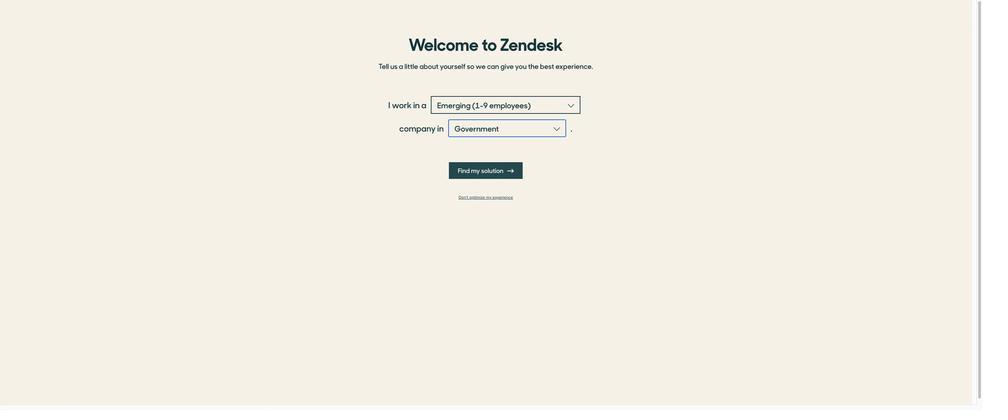 Task type: vqa. For each thing, say whether or not it's contained in the screenshot.
The English
no



Task type: describe. For each thing, give the bounding box(es) containing it.
so
[[467, 61, 475, 71]]

1 vertical spatial my
[[486, 195, 492, 200]]

.
[[571, 122, 573, 134]]

experience.
[[556, 61, 593, 71]]

best
[[540, 61, 554, 71]]

the
[[528, 61, 539, 71]]

little
[[405, 61, 418, 71]]

i work in a
[[389, 99, 427, 111]]

don't
[[459, 195, 469, 200]]

optimize
[[470, 195, 485, 200]]

yourself
[[440, 61, 466, 71]]

0 horizontal spatial in
[[414, 99, 420, 111]]

0 vertical spatial a
[[399, 61, 403, 71]]

zendesk
[[500, 31, 563, 55]]

company
[[399, 122, 436, 134]]

arrow right image
[[508, 168, 514, 174]]



Task type: locate. For each thing, give the bounding box(es) containing it.
1 horizontal spatial in
[[438, 122, 444, 134]]

work
[[392, 99, 412, 111]]

my inside button
[[471, 166, 480, 175]]

welcome to zendesk
[[409, 31, 563, 55]]

my right optimize
[[486, 195, 492, 200]]

solution
[[481, 166, 504, 175]]

company in
[[399, 122, 444, 134]]

0 horizontal spatial a
[[399, 61, 403, 71]]

a
[[399, 61, 403, 71], [422, 99, 427, 111]]

we
[[476, 61, 486, 71]]

1 vertical spatial a
[[422, 99, 427, 111]]

find     my solution button
[[449, 162, 523, 179]]

tell
[[379, 61, 389, 71]]

0 vertical spatial in
[[414, 99, 420, 111]]

you
[[515, 61, 527, 71]]

experience
[[493, 195, 513, 200]]

a right "us" at the left top
[[399, 61, 403, 71]]

1 horizontal spatial a
[[422, 99, 427, 111]]

welcome
[[409, 31, 479, 55]]

1 vertical spatial in
[[438, 122, 444, 134]]

my
[[471, 166, 480, 175], [486, 195, 492, 200]]

don't optimize my experience link
[[375, 195, 598, 200]]

don't optimize my experience
[[459, 195, 513, 200]]

0 vertical spatial my
[[471, 166, 480, 175]]

in
[[414, 99, 420, 111], [438, 122, 444, 134]]

in right the work
[[414, 99, 420, 111]]

find     my solution
[[458, 166, 505, 175]]

my right find
[[471, 166, 480, 175]]

can
[[487, 61, 499, 71]]

a right the work
[[422, 99, 427, 111]]

in right the company
[[438, 122, 444, 134]]

i
[[389, 99, 391, 111]]

us
[[391, 61, 398, 71]]

give
[[501, 61, 514, 71]]

to
[[482, 31, 497, 55]]

0 horizontal spatial my
[[471, 166, 480, 175]]

1 horizontal spatial my
[[486, 195, 492, 200]]

tell us a little about yourself so we can give you the best experience.
[[379, 61, 593, 71]]

find
[[458, 166, 470, 175]]

about
[[420, 61, 439, 71]]



